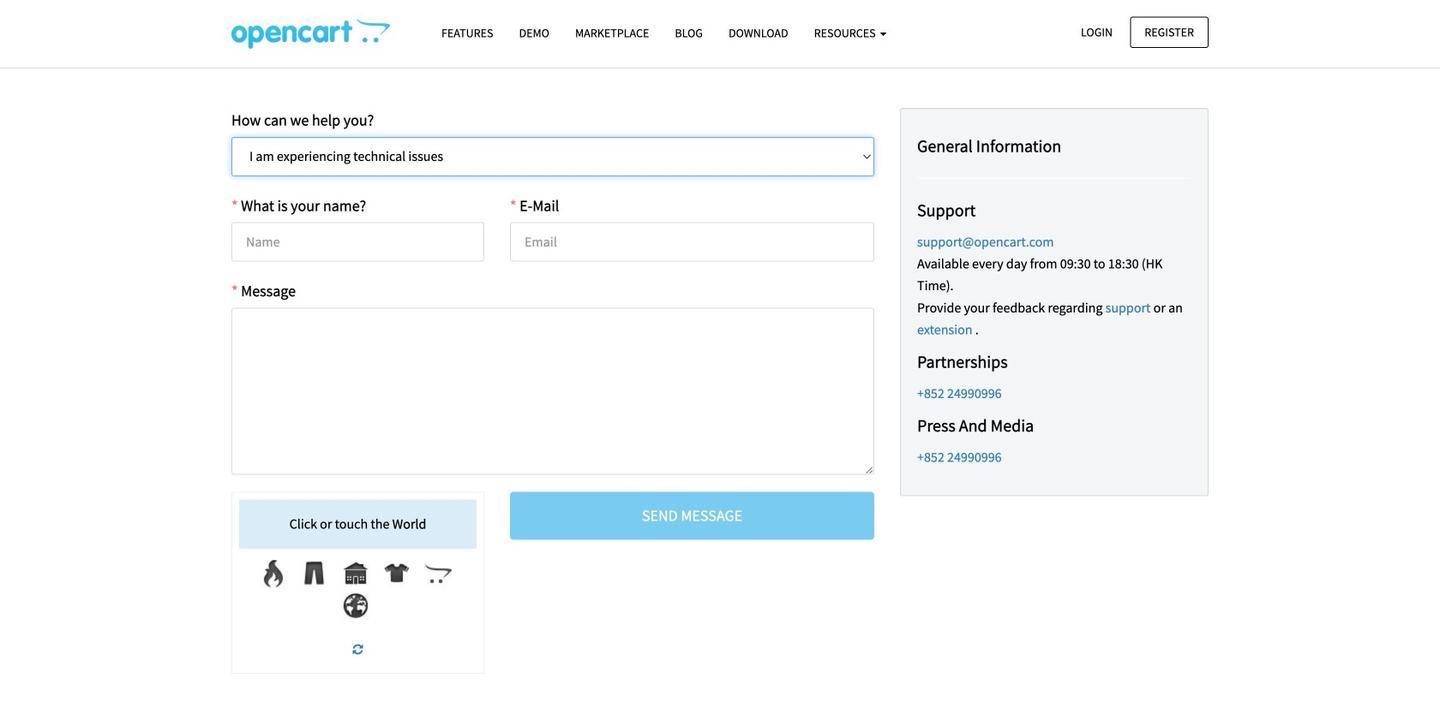 Task type: locate. For each thing, give the bounding box(es) containing it.
Email text field
[[510, 223, 874, 262]]

None text field
[[231, 308, 874, 475]]



Task type: describe. For each thing, give the bounding box(es) containing it.
Name text field
[[231, 223, 484, 262]]

refresh image
[[353, 644, 363, 656]]

opencart - contact image
[[231, 18, 390, 49]]



Task type: vqa. For each thing, say whether or not it's contained in the screenshot.
STAR icon
no



